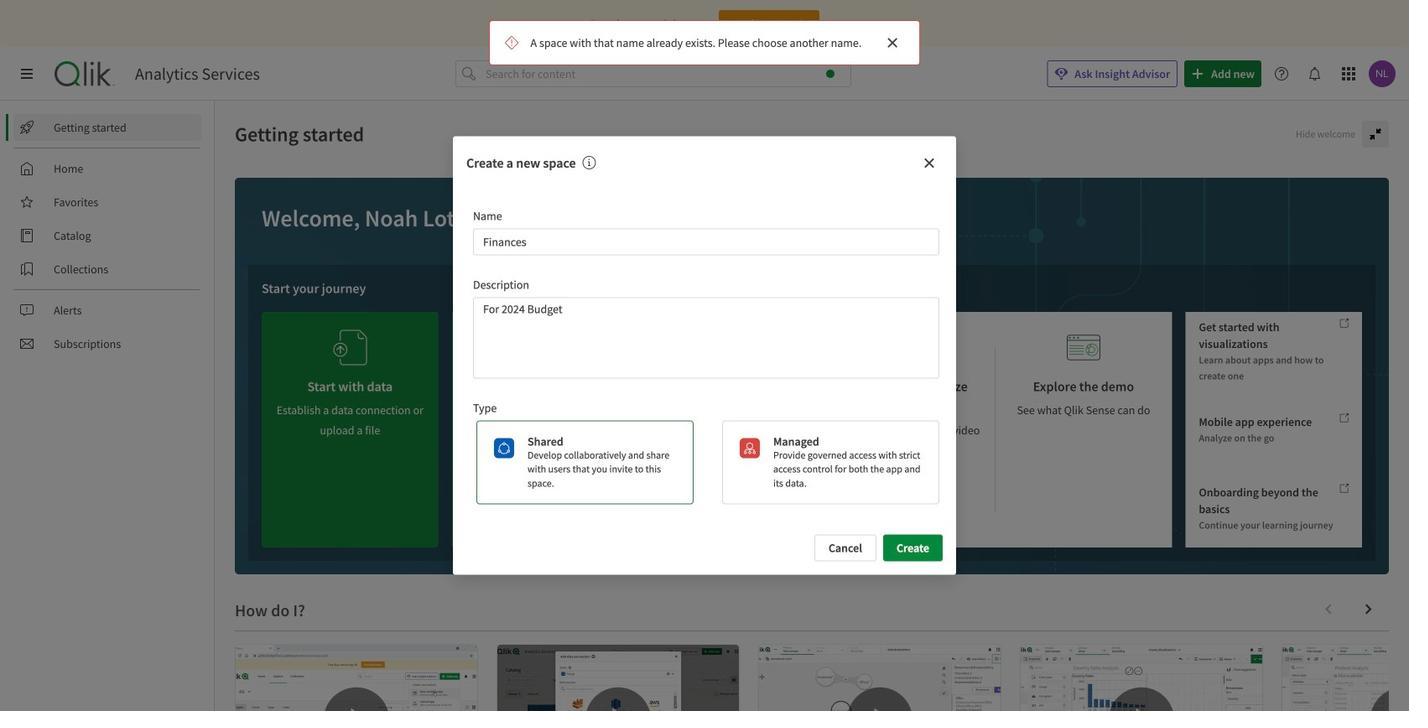 Task type: locate. For each thing, give the bounding box(es) containing it.
main content
[[215, 101, 1410, 712]]

close image
[[923, 156, 937, 170]]

alert
[[489, 20, 920, 65]]

None text field
[[473, 229, 940, 255]]

None text field
[[473, 297, 940, 379]]

dialog
[[453, 136, 957, 575]]

home badge image
[[827, 70, 835, 78]]

option group
[[470, 421, 940, 505]]

explore the demo image
[[1067, 326, 1101, 370]]



Task type: vqa. For each thing, say whether or not it's contained in the screenshot.
'dialog'
yes



Task type: describe. For each thing, give the bounding box(es) containing it.
invite users image
[[524, 319, 557, 363]]

hide welcome image
[[1370, 128, 1383, 141]]

navigation pane element
[[0, 107, 214, 364]]

close sidebar menu image
[[20, 67, 34, 81]]

analytics services element
[[135, 64, 260, 84]]



